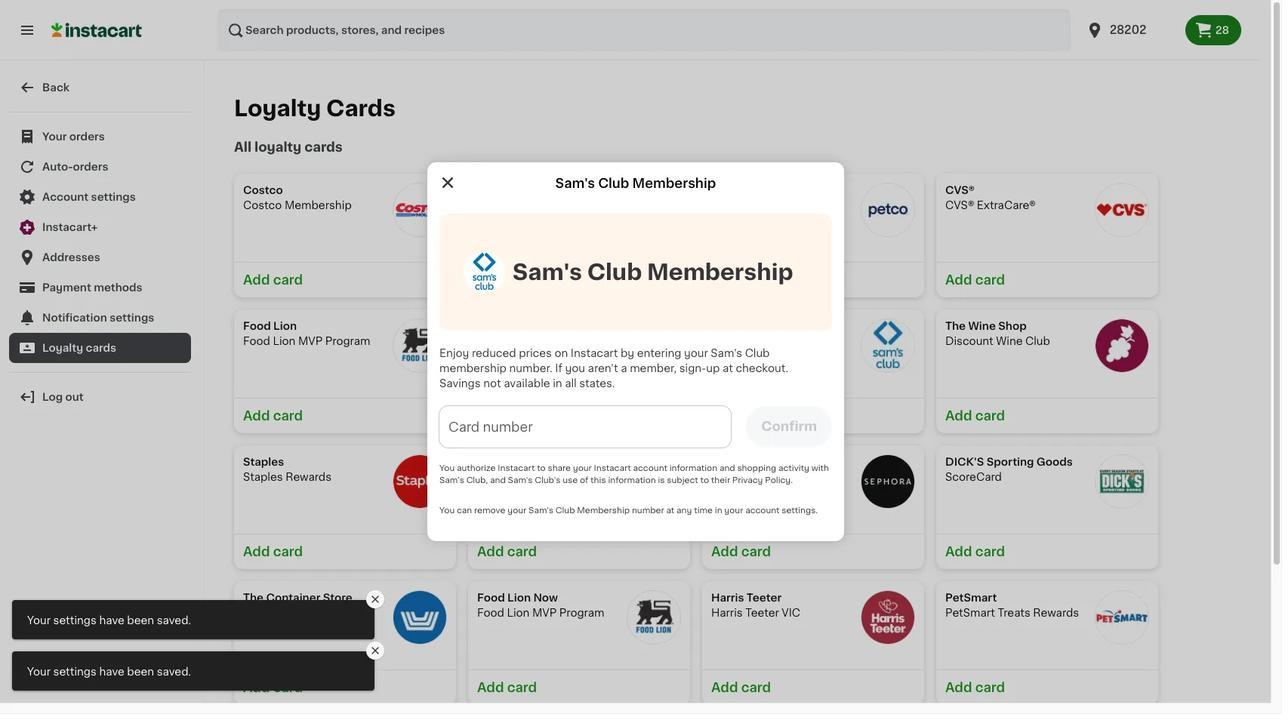 Task type: locate. For each thing, give the bounding box(es) containing it.
2 saved. from the top
[[157, 667, 191, 678]]

card for bj's wholesale club
[[507, 274, 537, 286]]

0 horizontal spatial program
[[325, 336, 370, 347]]

0 vertical spatial to
[[537, 464, 546, 473]]

1 have from the top
[[99, 616, 125, 626]]

0 vertical spatial program
[[325, 336, 370, 347]]

2 petsmart from the top
[[946, 608, 996, 619]]

loyalty for loyalty cards
[[234, 97, 321, 119]]

membership
[[632, 177, 716, 189], [285, 200, 352, 211], [647, 261, 793, 283], [773, 336, 841, 347], [577, 507, 630, 515]]

0 vertical spatial staples
[[243, 457, 284, 468]]

you authorize instacart to share your instacart account information and shopping activity with sam's club, and sam's club's use of this information is subject to their
[[439, 464, 829, 485]]

subject
[[667, 476, 698, 485]]

can
[[457, 507, 472, 515]]

instacart up club's
[[498, 464, 535, 473]]

1 harris from the top
[[712, 593, 745, 604]]

2 have from the top
[[99, 667, 125, 678]]

information up subject
[[670, 464, 717, 473]]

1 horizontal spatial at
[[723, 363, 733, 374]]

add for staples
[[243, 546, 270, 558]]

1 vertical spatial been
[[127, 667, 154, 678]]

your inside enjoy reduced prices on instacart by entering your sam's club membership number. if you aren't a member, sign-up at checkout. savings not available in all states.
[[684, 348, 708, 358]]

0 vertical spatial saved.
[[157, 616, 191, 626]]

1 vertical spatial sephora
[[712, 472, 756, 483]]

scorecard
[[946, 472, 1002, 483]]

0 vertical spatial have
[[99, 616, 125, 626]]

card for dick's sporting goods
[[976, 546, 1006, 558]]

0 horizontal spatial to
[[537, 464, 546, 473]]

0 vertical spatial orders
[[69, 131, 105, 142]]

add card button for bj's wholesale club
[[468, 262, 691, 298]]

0 vertical spatial costco
[[243, 185, 283, 196]]

available
[[504, 378, 550, 389]]

card for petco
[[742, 274, 771, 286]]

1 vertical spatial staples
[[243, 472, 283, 483]]

.
[[791, 476, 793, 485]]

add
[[243, 274, 270, 286], [477, 274, 504, 286], [712, 274, 739, 286], [946, 274, 973, 286], [243, 410, 270, 422], [477, 410, 504, 422], [712, 410, 739, 422], [946, 410, 973, 422], [243, 546, 270, 558], [477, 546, 504, 558], [712, 546, 739, 558], [946, 546, 973, 558], [243, 682, 270, 694], [477, 682, 504, 694], [712, 682, 739, 694], [946, 682, 973, 694]]

food lion now image
[[627, 591, 681, 645]]

you inside you authorize instacart to share your instacart account information and shopping activity with sam's club, and sam's club's use of this information is subject to their
[[439, 464, 455, 473]]

0 vertical spatial your settings have been saved.
[[27, 616, 191, 626]]

0 horizontal spatial rewards
[[286, 472, 332, 483]]

ultimate
[[500, 336, 545, 347]]

food lion now food lion mvp program
[[477, 593, 605, 619]]

payment methods
[[42, 283, 143, 293]]

the inside the wine shop discount wine club
[[946, 321, 966, 332]]

0 vertical spatial mvp
[[298, 336, 323, 347]]

0 horizontal spatial at
[[666, 507, 675, 515]]

membership inside costco costco membership
[[285, 200, 352, 211]]

membership inside sam's club sam's club membership
[[773, 336, 841, 347]]

1 vertical spatial cards
[[86, 343, 116, 354]]

store
[[323, 593, 353, 604]]

log out link
[[9, 382, 191, 413]]

instacart
[[571, 348, 618, 358], [498, 464, 535, 473], [594, 464, 631, 473]]

card for costco
[[273, 274, 303, 286]]

you
[[439, 464, 455, 473], [439, 507, 455, 515]]

all
[[234, 141, 252, 153]]

cvs® left extracare®
[[946, 200, 975, 211]]

time
[[694, 507, 713, 515]]

program inside food lion now food lion mvp program
[[560, 608, 605, 619]]

have for close toast icon
[[99, 667, 125, 678]]

card for food lion now
[[507, 682, 537, 694]]

1 vertical spatial rewards
[[1034, 608, 1080, 619]]

to left their at the right bottom of page
[[700, 476, 709, 485]]

food lion image
[[393, 319, 447, 373]]

1 vertical spatial mvp
[[533, 608, 557, 619]]

all loyalty cards
[[234, 141, 343, 153]]

information left is
[[608, 476, 656, 485]]

your up 'of'
[[573, 464, 592, 473]]

add card for the fresh market
[[477, 410, 537, 422]]

loyalty down notification at top
[[42, 343, 83, 354]]

costco costco membership
[[243, 185, 352, 211]]

the vitamin shoppe® image
[[627, 455, 681, 509]]

of
[[580, 476, 588, 485]]

add card button for food lion
[[234, 398, 456, 434]]

costco
[[243, 185, 283, 196], [243, 200, 282, 211]]

and up their at the right bottom of page
[[720, 464, 735, 473]]

1 vertical spatial teeter
[[746, 608, 780, 619]]

card for sephora
[[742, 546, 771, 558]]

notification settings link
[[9, 303, 191, 333]]

addresses link
[[9, 243, 191, 273]]

0 vertical spatial been
[[127, 616, 154, 626]]

orders
[[69, 131, 105, 142], [73, 162, 108, 172]]

wine down shop
[[997, 336, 1023, 347]]

add card for food lion now
[[477, 682, 537, 694]]

instacart logo image
[[51, 21, 142, 39]]

1 horizontal spatial information
[[670, 464, 717, 473]]

add card button for sam's club
[[703, 398, 925, 434]]

1 saved. from the top
[[157, 616, 191, 626]]

in left all
[[553, 378, 562, 389]]

0 vertical spatial harris
[[712, 593, 745, 604]]

to up club's
[[537, 464, 546, 473]]

wine up discount
[[969, 321, 996, 332]]

food
[[243, 321, 271, 332], [243, 336, 270, 347], [477, 593, 505, 604], [477, 608, 505, 619]]

1 horizontal spatial rewards
[[1034, 608, 1080, 619]]

in right time at the bottom
[[715, 507, 722, 515]]

0 vertical spatial sam's club membership
[[555, 177, 716, 189]]

cvs® image
[[1096, 183, 1150, 237]]

1 petsmart from the top
[[946, 593, 998, 604]]

1 horizontal spatial in
[[715, 507, 722, 515]]

goods
[[1037, 457, 1074, 468]]

loyalty up on
[[548, 336, 587, 347]]

your settings have been saved. for close toast icon
[[27, 667, 191, 678]]

sam's club membership
[[555, 177, 716, 189], [513, 261, 793, 283]]

1 vertical spatial petsmart
[[946, 608, 996, 619]]

0 vertical spatial you
[[439, 464, 455, 473]]

1 vertical spatial your
[[27, 616, 51, 626]]

number
[[632, 507, 664, 515]]

account up is
[[633, 464, 667, 473]]

0 horizontal spatial loyalty
[[42, 343, 83, 354]]

states.
[[579, 378, 615, 389]]

add card button for costco
[[234, 262, 456, 298]]

add for cvs®
[[946, 274, 973, 286]]

aren't
[[588, 363, 618, 374]]

add card button for food lion now
[[468, 670, 691, 706]]

program inside food lion food lion mvp program
[[325, 336, 370, 347]]

loyalty for loyalty cards
[[42, 343, 83, 354]]

saved. for close toast icon
[[157, 667, 191, 678]]

have for close toast image
[[99, 616, 125, 626]]

cvs® right petco image
[[946, 185, 975, 196]]

sam's club sam's club membership
[[712, 321, 841, 347]]

1 vertical spatial your settings have been saved.
[[27, 667, 191, 678]]

program
[[325, 336, 370, 347], [560, 608, 605, 619]]

at right the up
[[723, 363, 733, 374]]

auto-orders
[[42, 162, 108, 172]]

0 vertical spatial your
[[42, 131, 67, 142]]

1 been from the top
[[127, 616, 154, 626]]

0 vertical spatial rewards
[[286, 472, 332, 483]]

1 vertical spatial sam's club membership
[[513, 261, 793, 283]]

0 horizontal spatial and
[[490, 476, 506, 485]]

loyalty up the 'loyalty'
[[234, 97, 321, 119]]

you can remove your sam's club membership number at any time in your account settings.
[[439, 507, 818, 515]]

cards
[[326, 97, 396, 119]]

in
[[553, 378, 562, 389], [715, 507, 722, 515]]

0 horizontal spatial information
[[608, 476, 656, 485]]

remove
[[474, 507, 505, 515]]

1 vertical spatial to
[[700, 476, 709, 485]]

program left food lion now image
[[560, 608, 605, 619]]

your for close toast image
[[27, 616, 51, 626]]

and right club,
[[490, 476, 506, 485]]

lion
[[274, 321, 297, 332], [273, 336, 296, 347], [508, 593, 531, 604], [507, 608, 530, 619]]

0 horizontal spatial wine
[[969, 321, 996, 332]]

settings
[[91, 192, 136, 202], [110, 313, 154, 323], [53, 616, 97, 626], [53, 667, 97, 678]]

cards
[[305, 141, 343, 153], [86, 343, 116, 354]]

account settings
[[42, 192, 136, 202]]

2 costco from the top
[[243, 200, 282, 211]]

0 vertical spatial account
[[633, 464, 667, 473]]

2 your settings have been saved. from the top
[[27, 667, 191, 678]]

card for staples
[[273, 546, 303, 558]]

cards down loyalty cards
[[305, 141, 343, 153]]

1 vertical spatial saved.
[[157, 667, 191, 678]]

add for sephora
[[712, 546, 739, 558]]

mvp inside food lion now food lion mvp program
[[533, 608, 557, 619]]

you left authorize on the bottom of page
[[439, 464, 455, 473]]

membership
[[439, 363, 507, 374]]

the
[[477, 321, 498, 332], [946, 321, 966, 332], [477, 336, 497, 347], [477, 457, 498, 468], [243, 593, 264, 604]]

reduced
[[472, 348, 516, 358]]

at left any
[[666, 507, 675, 515]]

number.
[[509, 363, 552, 374]]

add card button for the vitamin shoppe®
[[468, 534, 691, 570]]

1 horizontal spatial cards
[[305, 141, 343, 153]]

1 vertical spatial wine
[[997, 336, 1023, 347]]

add card for sam's club
[[712, 410, 771, 422]]

0 vertical spatial and
[[720, 464, 735, 473]]

2 staples from the top
[[243, 472, 283, 483]]

petco image
[[861, 183, 916, 237]]

1 horizontal spatial mvp
[[533, 608, 557, 619]]

add card for petsmart
[[946, 682, 1006, 694]]

methods
[[94, 283, 143, 293]]

2 horizontal spatial loyalty
[[548, 336, 587, 347]]

insider
[[799, 472, 836, 483]]

cards down notification settings link
[[86, 343, 116, 354]]

your up sign-
[[684, 348, 708, 358]]

enjoy
[[439, 348, 469, 358]]

the for the wine shop
[[946, 321, 966, 332]]

2 been from the top
[[127, 667, 154, 678]]

1 vertical spatial program
[[560, 608, 605, 619]]

1 horizontal spatial program
[[560, 608, 605, 619]]

add for the vitamin shoppe®
[[477, 546, 504, 558]]

add for bj's wholesale club
[[477, 274, 504, 286]]

you left can on the bottom of the page
[[439, 507, 455, 515]]

their
[[711, 476, 730, 485]]

add card for food lion
[[243, 410, 303, 422]]

1 vertical spatial have
[[99, 667, 125, 678]]

0 vertical spatial in
[[553, 378, 562, 389]]

Card number text field
[[439, 406, 731, 448]]

orders up account settings
[[73, 162, 108, 172]]

saved.
[[157, 616, 191, 626], [157, 667, 191, 678]]

your orders link
[[9, 122, 191, 152]]

the inside "the vitamin shoppe® healthy awards"
[[477, 457, 498, 468]]

add card button for the fresh market
[[468, 398, 691, 434]]

add card for sephora
[[712, 546, 771, 558]]

all
[[565, 378, 577, 389]]

loyalty
[[234, 97, 321, 119], [548, 336, 587, 347], [42, 343, 83, 354]]

notification
[[42, 313, 107, 323]]

0 vertical spatial cvs®
[[946, 185, 975, 196]]

2 harris from the top
[[712, 608, 743, 619]]

0 horizontal spatial in
[[553, 378, 562, 389]]

orders for auto-orders
[[73, 162, 108, 172]]

0 vertical spatial petsmart
[[946, 593, 998, 604]]

card for the wine shop
[[976, 410, 1006, 422]]

container
[[266, 593, 321, 604]]

card for the vitamin shoppe®
[[507, 546, 537, 558]]

loyalty cards
[[234, 97, 396, 119]]

0 vertical spatial cards
[[305, 141, 343, 153]]

1 vertical spatial orders
[[73, 162, 108, 172]]

you for you authorize instacart to share your instacart account information and shopping activity with sam's club, and sam's club's use of this information is subject to their
[[439, 464, 455, 473]]

2 vertical spatial your
[[27, 667, 51, 678]]

add for food lion
[[243, 410, 270, 422]]

1 vertical spatial cvs®
[[946, 200, 975, 211]]

back
[[42, 82, 70, 93]]

1 sephora from the top
[[712, 457, 757, 468]]

add card button for sephora
[[703, 534, 925, 570]]

2 you from the top
[[439, 507, 455, 515]]

loyalty inside loyalty cards link
[[42, 343, 83, 354]]

shoppe®
[[545, 457, 593, 468]]

now
[[534, 593, 558, 604]]

account down privacy policy .
[[745, 507, 780, 515]]

0 vertical spatial teeter
[[747, 593, 782, 604]]

program left food lion image
[[325, 336, 370, 347]]

close toast image
[[369, 594, 382, 606]]

orders inside your orders link
[[69, 131, 105, 142]]

1 vertical spatial costco
[[243, 200, 282, 211]]

0 horizontal spatial account
[[633, 464, 667, 473]]

1 your settings have been saved. from the top
[[27, 616, 191, 626]]

your settings have been saved. for close toast image
[[27, 616, 191, 626]]

sam's club image
[[861, 319, 916, 373]]

1 you from the top
[[439, 464, 455, 473]]

instacart up "aren't"
[[571, 348, 618, 358]]

orders up auto-orders
[[69, 131, 105, 142]]

1 costco from the top
[[243, 185, 283, 196]]

add for petco
[[712, 274, 739, 286]]

add card for the wine shop
[[946, 410, 1006, 422]]

0 vertical spatial at
[[723, 363, 733, 374]]

1 vertical spatial in
[[715, 507, 722, 515]]

orders inside auto-orders link
[[73, 162, 108, 172]]

1 vertical spatial you
[[439, 507, 455, 515]]

1 horizontal spatial account
[[745, 507, 780, 515]]

1 vertical spatial harris
[[712, 608, 743, 619]]

1 horizontal spatial loyalty
[[234, 97, 321, 119]]

1 horizontal spatial to
[[700, 476, 709, 485]]

add for dick's sporting goods
[[946, 546, 973, 558]]

back link
[[9, 73, 191, 103]]

been
[[127, 616, 154, 626], [127, 667, 154, 678]]

0 vertical spatial sephora
[[712, 457, 757, 468]]

0 horizontal spatial mvp
[[298, 336, 323, 347]]

2 sephora from the top
[[712, 472, 756, 483]]



Task type: describe. For each thing, give the bounding box(es) containing it.
a
[[621, 363, 627, 374]]

sephora sephora beauty insider
[[712, 457, 836, 483]]

your right remove
[[508, 507, 526, 515]]

account inside you authorize instacart to share your instacart account information and shopping activity with sam's club, and sam's club's use of this information is subject to their
[[633, 464, 667, 473]]

notification settings
[[42, 313, 154, 323]]

loyalty cards link
[[9, 333, 191, 363]]

saved. for close toast image
[[157, 616, 191, 626]]

1 vertical spatial at
[[666, 507, 675, 515]]

cvs® cvs® extracare®
[[946, 185, 1036, 211]]

the wine shop image
[[1096, 319, 1150, 373]]

staples image
[[393, 455, 447, 509]]

bj's wholesale club image
[[627, 183, 681, 237]]

the wine shop discount wine club
[[946, 321, 1051, 347]]

add card for petco
[[712, 274, 771, 286]]

been for close toast icon
[[127, 667, 154, 678]]

account
[[42, 192, 89, 202]]

addresses
[[42, 252, 100, 263]]

is
[[658, 476, 665, 485]]

1 horizontal spatial wine
[[997, 336, 1023, 347]]

club's
[[535, 476, 560, 485]]

by
[[621, 348, 634, 358]]

harris teeter harris teeter vic
[[712, 593, 801, 619]]

payment
[[42, 283, 91, 293]]

1 vertical spatial information
[[608, 476, 656, 485]]

sephora image
[[861, 455, 916, 509]]

checkout.
[[736, 363, 789, 374]]

1 vertical spatial and
[[490, 476, 506, 485]]

fresh
[[501, 321, 531, 332]]

this
[[591, 476, 606, 485]]

the fresh market image
[[627, 319, 681, 373]]

add for food lion now
[[477, 682, 504, 694]]

you
[[565, 363, 585, 374]]

up
[[706, 363, 720, 374]]

add card button for petsmart
[[937, 670, 1159, 706]]

add card for cvs®
[[946, 274, 1006, 286]]

2 cvs® from the top
[[946, 200, 975, 211]]

add card for harris teeter
[[712, 682, 771, 694]]

club inside enjoy reduced prices on instacart by entering your sam's club membership number. if you aren't a member, sign-up at checkout. savings not available in all states.
[[745, 348, 770, 358]]

you for you can remove your sam's club membership number at any time in your account settings.
[[439, 507, 455, 515]]

the for the fresh market
[[477, 321, 498, 332]]

card for petsmart
[[976, 682, 1006, 694]]

not
[[483, 378, 501, 389]]

add card button for dick's sporting goods
[[937, 534, 1159, 570]]

entering
[[637, 348, 681, 358]]

add card button for cvs®
[[937, 262, 1159, 298]]

petsmart petsmart treats rewards
[[946, 593, 1080, 619]]

add for the fresh market
[[477, 410, 504, 422]]

add card for bj's wholesale club
[[477, 274, 537, 286]]

the for the vitamin shoppe®
[[477, 457, 498, 468]]

been for close toast image
[[127, 616, 154, 626]]

log
[[42, 392, 63, 403]]

if
[[555, 363, 562, 374]]

card for food lion
[[273, 410, 303, 422]]

add card button for the wine shop
[[937, 398, 1159, 434]]

shop
[[999, 321, 1027, 332]]

card for sam's club
[[742, 410, 771, 422]]

settings.
[[782, 507, 818, 515]]

instacart+ link
[[9, 212, 191, 243]]

vic
[[782, 608, 801, 619]]

discount
[[946, 336, 994, 347]]

add card button for harris teeter
[[703, 670, 925, 706]]

beauty
[[759, 472, 797, 483]]

card for the fresh market
[[507, 410, 537, 422]]

card for cvs®
[[976, 274, 1006, 286]]

add card for the vitamin shoppe®
[[477, 546, 537, 558]]

28
[[1216, 25, 1230, 36]]

food lion food lion mvp program
[[243, 321, 370, 347]]

add for harris teeter
[[712, 682, 739, 694]]

dick's sporting goods image
[[1096, 455, 1150, 509]]

any
[[677, 507, 692, 515]]

add card button for petco
[[703, 262, 925, 298]]

your for close toast icon
[[27, 667, 51, 678]]

petsmart image
[[1096, 591, 1150, 645]]

loyalty inside the fresh market the ultimate loyalty experience
[[548, 336, 587, 347]]

the container store image
[[393, 591, 447, 645]]

add card for dick's sporting goods
[[946, 546, 1006, 558]]

club inside the wine shop discount wine club
[[1026, 336, 1051, 347]]

harris teeter image
[[861, 591, 916, 645]]

sam's club membership image
[[464, 251, 505, 293]]

loyalty cards
[[42, 343, 116, 354]]

bj's
[[477, 185, 501, 196]]

member,
[[630, 363, 677, 374]]

use
[[563, 476, 578, 485]]

out
[[65, 392, 84, 403]]

treats
[[998, 608, 1031, 619]]

healthy
[[477, 472, 519, 483]]

rewards inside staples staples rewards
[[286, 472, 332, 483]]

orders for your orders
[[69, 131, 105, 142]]

add card for costco
[[243, 274, 303, 286]]

wholesale
[[504, 185, 560, 196]]

shopping
[[737, 464, 776, 473]]

with
[[812, 464, 829, 473]]

add card for staples
[[243, 546, 303, 558]]

the container store
[[243, 593, 353, 604]]

instacart up this at the bottom left
[[594, 464, 631, 473]]

0 vertical spatial wine
[[969, 321, 996, 332]]

experience
[[590, 336, 650, 347]]

close toast image
[[369, 645, 382, 657]]

loyalty
[[255, 141, 302, 153]]

auto-
[[42, 162, 73, 172]]

add card button for staples
[[234, 534, 456, 570]]

1 vertical spatial account
[[745, 507, 780, 515]]

costco image
[[393, 183, 447, 237]]

add for petsmart
[[946, 682, 973, 694]]

extracare®
[[978, 200, 1036, 211]]

add for the wine shop
[[946, 410, 973, 422]]

the fresh market the ultimate loyalty experience
[[477, 321, 650, 347]]

privacy policy .
[[732, 476, 793, 485]]

0 vertical spatial information
[[670, 464, 717, 473]]

your inside you authorize instacart to share your instacart account information and shopping activity with sam's club, and sam's club's use of this information is subject to their
[[573, 464, 592, 473]]

at inside enjoy reduced prices on instacart by entering your sam's club membership number. if you aren't a member, sign-up at checkout. savings not available in all states.
[[723, 363, 733, 374]]

market
[[533, 321, 572, 332]]

policy
[[765, 476, 791, 485]]

28 button
[[1186, 15, 1242, 45]]

sam's inside enjoy reduced prices on instacart by entering your sam's club membership number. if you aren't a member, sign-up at checkout. savings not available in all states.
[[711, 348, 742, 358]]

account settings link
[[9, 182, 191, 212]]

petco
[[712, 185, 744, 196]]

1 staples from the top
[[243, 457, 284, 468]]

mvp inside food lion food lion mvp program
[[298, 336, 323, 347]]

on
[[555, 348, 568, 358]]

prices
[[519, 348, 552, 358]]

privacy
[[732, 476, 763, 485]]

add for costco
[[243, 274, 270, 286]]

add for sam's club
[[712, 410, 739, 422]]

instacart+
[[42, 222, 98, 233]]

dick's sporting goods scorecard
[[946, 457, 1074, 483]]

card for harris teeter
[[742, 682, 771, 694]]

dick's
[[946, 457, 985, 468]]

instacart inside enjoy reduced prices on instacart by entering your sam's club membership number. if you aren't a member, sign-up at checkout. savings not available in all states.
[[571, 348, 618, 358]]

1 horizontal spatial and
[[720, 464, 735, 473]]

in inside enjoy reduced prices on instacart by entering your sam's club membership number. if you aren't a member, sign-up at checkout. savings not available in all states.
[[553, 378, 562, 389]]

1 cvs® from the top
[[946, 185, 975, 196]]

bj's wholesale club
[[477, 185, 588, 196]]

log out
[[42, 392, 84, 403]]

vitamin
[[501, 457, 542, 468]]

your right time at the bottom
[[724, 507, 743, 515]]

share
[[548, 464, 571, 473]]

the vitamin shoppe® healthy awards
[[477, 457, 593, 483]]

enjoy reduced prices on instacart by entering your sam's club membership number. if you aren't a member, sign-up at checkout. savings not available in all states.
[[439, 348, 791, 389]]

0 horizontal spatial cards
[[86, 343, 116, 354]]

payment methods link
[[9, 273, 191, 303]]

awards
[[522, 472, 561, 483]]

activity
[[779, 464, 809, 473]]

rewards inside petsmart petsmart treats rewards
[[1034, 608, 1080, 619]]



Task type: vqa. For each thing, say whether or not it's contained in the screenshot.


